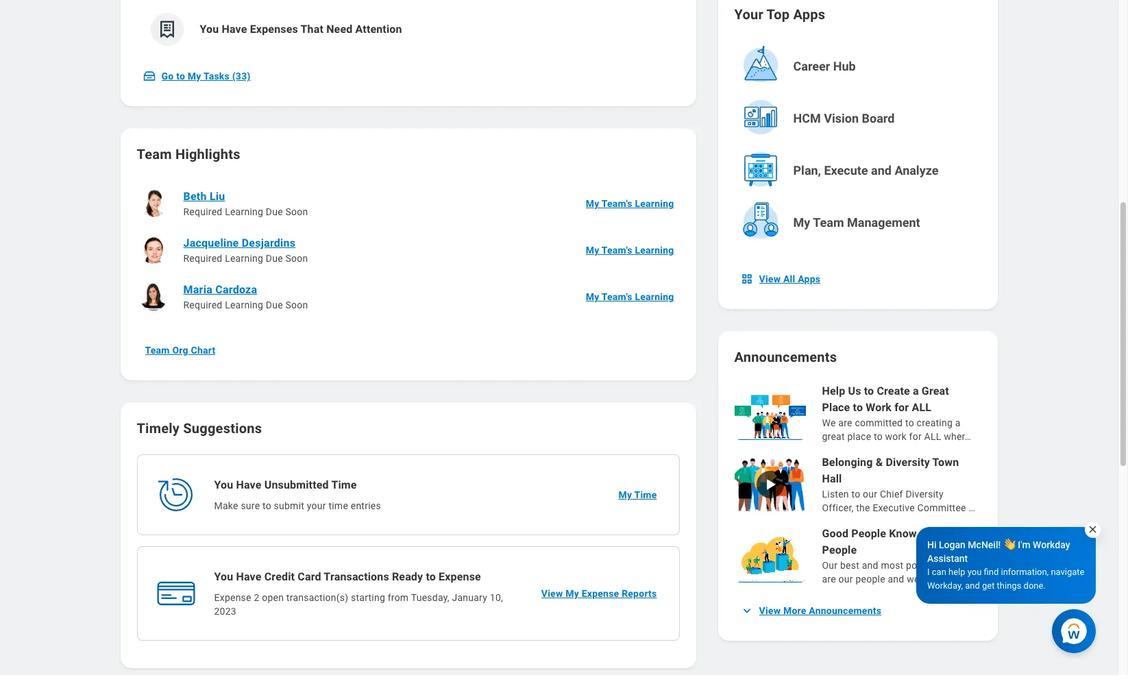 Task type: vqa. For each thing, say whether or not it's contained in the screenshot.
to
yes



Task type: describe. For each thing, give the bounding box(es) containing it.
to right us
[[865, 385, 875, 398]]

you for you have expenses that need attention
[[200, 23, 219, 36]]

time
[[329, 501, 348, 512]]

required for jacqueline
[[183, 253, 223, 264]]

work
[[866, 401, 892, 414]]

maria cardoza required learning due soon
[[183, 283, 308, 311]]

chevron down small image
[[740, 604, 754, 618]]

your top apps
[[735, 6, 826, 23]]

career hub
[[794, 59, 856, 73]]

make
[[214, 501, 238, 512]]

apps for your top apps
[[794, 6, 826, 23]]

to inside good people know good people our best and most powerful asset are our people and we want to hir …
[[947, 574, 956, 585]]

my time
[[619, 490, 657, 501]]

career hub button
[[736, 42, 983, 91]]

required for beth
[[183, 206, 223, 217]]

my team's learning button for desjardins
[[581, 237, 680, 264]]

learning inside beth liu required learning due soon
[[225, 206, 263, 217]]

are inside help us to create a great place to work for all we are committed to creating a great place to work for all wher …
[[839, 418, 853, 429]]

help
[[949, 567, 966, 577]]

officer,
[[823, 503, 854, 514]]

and up "people"
[[863, 560, 879, 571]]

more
[[784, 606, 807, 617]]

1 good from the left
[[823, 527, 849, 540]]

org
[[172, 345, 188, 356]]

submit
[[274, 501, 305, 512]]

expense inside button
[[582, 588, 620, 599]]

view for your top apps
[[760, 274, 781, 285]]

view my expense reports
[[542, 588, 657, 599]]

our inside good people know good people our best and most powerful asset are our people and we want to hir …
[[839, 574, 854, 585]]

learning inside maria cardoza required learning due soon
[[225, 300, 263, 311]]

transactions
[[324, 571, 389, 584]]

sure
[[241, 501, 260, 512]]

we
[[823, 418, 836, 429]]

10,
[[490, 593, 503, 604]]

assistant
[[928, 553, 969, 564]]

1 vertical spatial diversity
[[906, 489, 944, 500]]

inbox image
[[142, 69, 156, 83]]

things
[[998, 581, 1022, 591]]

i'm
[[1019, 540, 1031, 551]]

help
[[823, 385, 846, 398]]

unsubmitted
[[265, 479, 329, 492]]

your
[[735, 6, 764, 23]]

expense inside expense 2 open transaction(s) starting from tuesday, january 10, 2023
[[214, 593, 252, 604]]

soon for liu
[[286, 206, 308, 217]]

that
[[301, 23, 324, 36]]

view my expense reports button
[[536, 580, 663, 608]]

0 vertical spatial people
[[852, 527, 887, 540]]

know
[[890, 527, 917, 540]]

soon for cardoza
[[286, 300, 308, 311]]

work
[[886, 431, 907, 442]]

plan,
[[794, 163, 822, 178]]

tuesday,
[[411, 593, 450, 604]]

desjardins
[[242, 237, 296, 250]]

media play image
[[762, 477, 779, 493]]

to down committed
[[874, 431, 883, 442]]

create
[[877, 385, 911, 398]]

0 vertical spatial all
[[912, 401, 932, 414]]

you
[[968, 567, 982, 577]]

place
[[823, 401, 851, 414]]

plan, execute and analyze
[[794, 163, 939, 178]]

2023
[[214, 606, 237, 617]]

want
[[923, 574, 944, 585]]

team highlights list
[[137, 180, 680, 320]]

our
[[823, 560, 838, 571]]

view all apps
[[760, 274, 821, 285]]

need
[[327, 23, 353, 36]]

are inside good people know good people our best and most powerful asset are our people and we want to hir …
[[823, 574, 837, 585]]

timely suggestions
[[137, 420, 262, 437]]

go to my tasks (33) button
[[137, 62, 259, 90]]

attention
[[356, 23, 402, 36]]

view more announcements button
[[735, 597, 890, 625]]

chart
[[191, 345, 216, 356]]

maria
[[183, 283, 213, 296]]

hcm
[[794, 111, 821, 126]]

cardoza
[[215, 283, 257, 296]]

team highlights
[[137, 146, 241, 163]]

my team management
[[794, 215, 921, 230]]

apps for view all apps
[[798, 274, 821, 285]]

hub
[[834, 59, 856, 73]]

1 vertical spatial for
[[910, 431, 922, 442]]

team's for cardoza
[[602, 291, 633, 302]]

can
[[933, 567, 947, 577]]

due for jacqueline desjardins
[[266, 253, 283, 264]]

have for expenses
[[222, 23, 247, 36]]

1 vertical spatial a
[[956, 418, 961, 429]]

committed
[[855, 418, 903, 429]]

announcements inside button
[[809, 606, 882, 617]]

go to my tasks (33)
[[162, 71, 251, 82]]

view for announcements
[[760, 606, 781, 617]]

dashboard expenses image
[[157, 19, 177, 40]]

tasks
[[204, 71, 230, 82]]

you have expenses that need attention
[[200, 23, 402, 36]]

reports
[[622, 588, 657, 599]]

team for team org chart
[[145, 345, 170, 356]]

… inside good people know good people our best and most powerful asset are our people and we want to hir …
[[969, 574, 975, 585]]

management
[[848, 215, 921, 230]]

time inside button
[[635, 490, 657, 501]]

to up tuesday, on the left of page
[[426, 571, 436, 584]]

and inside button
[[872, 163, 892, 178]]

&
[[876, 456, 884, 469]]

soon for desjardins
[[286, 253, 308, 264]]

best
[[841, 560, 860, 571]]

team org chart
[[145, 345, 216, 356]]

execute
[[825, 163, 869, 178]]

0 vertical spatial diversity
[[886, 456, 931, 469]]

timely
[[137, 420, 180, 437]]

belonging
[[823, 456, 873, 469]]

hall
[[823, 473, 843, 486]]

your
[[307, 501, 326, 512]]

executive
[[873, 503, 915, 514]]

learning inside jacqueline desjardins required learning due soon
[[225, 253, 263, 264]]

listen
[[823, 489, 850, 500]]

you have credit card transactions ready to expense
[[214, 571, 481, 584]]

career
[[794, 59, 831, 73]]

you for you have credit card transactions ready to expense
[[214, 571, 233, 584]]

my team's learning for desjardins
[[586, 245, 675, 256]]

my team's learning for cardoza
[[586, 291, 675, 302]]

(33)
[[232, 71, 251, 82]]

my team's learning button for cardoza
[[581, 283, 680, 311]]

help us to create a great place to work for all we are committed to creating a great place to work for all wher …
[[823, 385, 972, 442]]

to up work
[[906, 418, 915, 429]]



Task type: locate. For each thing, give the bounding box(es) containing it.
you inside "button"
[[200, 23, 219, 36]]

we
[[907, 574, 920, 585]]

0 vertical spatial my team's learning button
[[581, 190, 680, 217]]

good down officer,
[[823, 527, 849, 540]]

2 vertical spatial due
[[266, 300, 283, 311]]

analyze
[[895, 163, 939, 178]]

1 vertical spatial have
[[236, 479, 262, 492]]

expense
[[439, 571, 481, 584], [582, 588, 620, 599], [214, 593, 252, 604]]

diversity up the committee
[[906, 489, 944, 500]]

soon inside maria cardoza required learning due soon
[[286, 300, 308, 311]]

2 vertical spatial my team's learning
[[586, 291, 675, 302]]

suggestions
[[183, 420, 262, 437]]

for down create
[[895, 401, 910, 414]]

2 my team's learning button from the top
[[581, 237, 680, 264]]

due
[[266, 206, 283, 217], [266, 253, 283, 264], [266, 300, 283, 311]]

0 vertical spatial …
[[965, 431, 972, 442]]

apps right 'all'
[[798, 274, 821, 285]]

1 vertical spatial announcements
[[809, 606, 882, 617]]

get
[[983, 581, 995, 591]]

and inside hi logan mcneil! 👋 i'm workday assistant i can help you find information, navigate workday, and get things done.
[[966, 581, 981, 591]]

0 horizontal spatial time
[[332, 479, 357, 492]]

1 horizontal spatial our
[[864, 489, 878, 500]]

to inside belonging & diversity town hall listen to our chief diversity officer, the executive committee …
[[852, 489, 861, 500]]

a left great on the bottom right of the page
[[913, 385, 919, 398]]

have up 2
[[236, 571, 262, 584]]

1 horizontal spatial time
[[635, 490, 657, 501]]

3 due from the top
[[266, 300, 283, 311]]

announcements up help
[[735, 349, 838, 366]]

have for unsubmitted
[[236, 479, 262, 492]]

expense up january
[[439, 571, 481, 584]]

my team's learning button for liu
[[581, 190, 680, 217]]

are down "our"
[[823, 574, 837, 585]]

due down jacqueline desjardins required learning due soon on the top
[[266, 300, 283, 311]]

our up the
[[864, 489, 878, 500]]

2 vertical spatial team's
[[602, 291, 633, 302]]

due inside jacqueline desjardins required learning due soon
[[266, 253, 283, 264]]

starting
[[351, 593, 385, 604]]

to right go
[[176, 71, 185, 82]]

0 vertical spatial my team's learning
[[586, 198, 675, 209]]

good down the committee
[[920, 527, 947, 540]]

required for maria
[[183, 300, 223, 311]]

0 vertical spatial required
[[183, 206, 223, 217]]

required inside beth liu required learning due soon
[[183, 206, 223, 217]]

and down most
[[888, 574, 905, 585]]

2 vertical spatial have
[[236, 571, 262, 584]]

1 vertical spatial all
[[925, 431, 942, 442]]

hcm vision board button
[[736, 94, 983, 143]]

chief
[[881, 489, 904, 500]]

people
[[856, 574, 886, 585]]

2 team's from the top
[[602, 245, 633, 256]]

1 horizontal spatial good
[[920, 527, 947, 540]]

highlights
[[176, 146, 241, 163]]

soon inside beth liu required learning due soon
[[286, 206, 308, 217]]

find
[[985, 567, 999, 577]]

plan, execute and analyze button
[[736, 146, 983, 195]]

0 vertical spatial are
[[839, 418, 853, 429]]

0 vertical spatial team's
[[602, 198, 633, 209]]

nbox image
[[740, 272, 754, 286]]

jacqueline desjardins button
[[178, 235, 301, 252]]

you up make
[[214, 479, 233, 492]]

announcements element
[[735, 383, 982, 586]]

most
[[882, 560, 904, 571]]

👋
[[1004, 540, 1016, 551]]

3 team's from the top
[[602, 291, 633, 302]]

2 vertical spatial my team's learning button
[[581, 283, 680, 311]]

workday,
[[928, 581, 964, 591]]

0 horizontal spatial are
[[823, 574, 837, 585]]

2 vertical spatial view
[[760, 606, 781, 617]]

due inside beth liu required learning due soon
[[266, 206, 283, 217]]

1 vertical spatial our
[[839, 574, 854, 585]]

done.
[[1024, 581, 1046, 591]]

team left highlights
[[137, 146, 172, 163]]

diversity down work
[[886, 456, 931, 469]]

a up wher
[[956, 418, 961, 429]]

team's
[[602, 198, 633, 209], [602, 245, 633, 256], [602, 291, 633, 302]]

0 vertical spatial have
[[222, 23, 247, 36]]

0 horizontal spatial good
[[823, 527, 849, 540]]

0 vertical spatial our
[[864, 489, 878, 500]]

card
[[298, 571, 321, 584]]

1 vertical spatial soon
[[286, 253, 308, 264]]

hcm vision board
[[794, 111, 895, 126]]

us
[[849, 385, 862, 398]]

apps inside view all apps button
[[798, 274, 821, 285]]

team's for desjardins
[[602, 245, 633, 256]]

all
[[784, 274, 796, 285]]

people
[[852, 527, 887, 540], [823, 544, 857, 557]]

time
[[332, 479, 357, 492], [635, 490, 657, 501]]

due up the desjardins
[[266, 206, 283, 217]]

required inside jacqueline desjardins required learning due soon
[[183, 253, 223, 264]]

my team's learning for liu
[[586, 198, 675, 209]]

expense 2 open transaction(s) starting from tuesday, january 10, 2023
[[214, 593, 503, 617]]

great
[[823, 431, 845, 442]]

1 vertical spatial my team's learning button
[[581, 237, 680, 264]]

1 team's from the top
[[602, 198, 633, 209]]

people up "our"
[[823, 544, 857, 557]]

1 my team's learning button from the top
[[581, 190, 680, 217]]

1 vertical spatial required
[[183, 253, 223, 264]]

to
[[176, 71, 185, 82], [865, 385, 875, 398], [854, 401, 864, 414], [906, 418, 915, 429], [874, 431, 883, 442], [852, 489, 861, 500], [263, 501, 272, 512], [426, 571, 436, 584], [947, 574, 956, 585]]

good
[[823, 527, 849, 540], [920, 527, 947, 540]]

to down us
[[854, 401, 864, 414]]

2 soon from the top
[[286, 253, 308, 264]]

my team's learning button
[[581, 190, 680, 217], [581, 237, 680, 264], [581, 283, 680, 311]]

0 horizontal spatial our
[[839, 574, 854, 585]]

1 vertical spatial view
[[542, 588, 563, 599]]

are right the we
[[839, 418, 853, 429]]

hi
[[928, 540, 937, 551]]

0 vertical spatial due
[[266, 206, 283, 217]]

all up the creating
[[912, 401, 932, 414]]

due inside maria cardoza required learning due soon
[[266, 300, 283, 311]]

1 vertical spatial …
[[969, 503, 976, 514]]

3 my team's learning from the top
[[586, 291, 675, 302]]

belonging & diversity town hall listen to our chief diversity officer, the executive committee …
[[823, 456, 976, 514]]

view
[[760, 274, 781, 285], [542, 588, 563, 599], [760, 606, 781, 617]]

creating
[[917, 418, 953, 429]]

for right work
[[910, 431, 922, 442]]

all
[[912, 401, 932, 414], [925, 431, 942, 442]]

2 vertical spatial soon
[[286, 300, 308, 311]]

1 vertical spatial are
[[823, 574, 837, 585]]

3 my team's learning button from the top
[[581, 283, 680, 311]]

0 vertical spatial soon
[[286, 206, 308, 217]]

1 vertical spatial apps
[[798, 274, 821, 285]]

due down the desjardins
[[266, 253, 283, 264]]

3 soon from the top
[[286, 300, 308, 311]]

1 vertical spatial team
[[814, 215, 845, 230]]

hi logan mcneil! 👋 i'm workday assistant i can help you find information, navigate workday, and get things done.
[[928, 540, 1085, 591]]

2 good from the left
[[920, 527, 947, 540]]

required down maria
[[183, 300, 223, 311]]

the
[[857, 503, 871, 514]]

0 horizontal spatial expense
[[214, 593, 252, 604]]

powerful
[[907, 560, 945, 571]]

2 due from the top
[[266, 253, 283, 264]]

expense left reports
[[582, 588, 620, 599]]

2 my team's learning from the top
[[586, 245, 675, 256]]

0 vertical spatial view
[[760, 274, 781, 285]]

team down the execute
[[814, 215, 845, 230]]

… inside help us to create a great place to work for all we are committed to creating a great place to work for all wher …
[[965, 431, 972, 442]]

you up 2023 at the bottom left of page
[[214, 571, 233, 584]]

beth liu button
[[178, 189, 231, 205]]

jacqueline
[[183, 237, 239, 250]]

information,
[[1002, 567, 1049, 577]]

and down you
[[966, 581, 981, 591]]

team
[[137, 146, 172, 163], [814, 215, 845, 230], [145, 345, 170, 356]]

go
[[162, 71, 174, 82]]

2 required from the top
[[183, 253, 223, 264]]

x image
[[1088, 525, 1099, 535]]

my team's learning
[[586, 198, 675, 209], [586, 245, 675, 256], [586, 291, 675, 302]]

apps right the 'top'
[[794, 6, 826, 23]]

0 vertical spatial a
[[913, 385, 919, 398]]

beth liu required learning due soon
[[183, 190, 308, 217]]

great
[[922, 385, 950, 398]]

you right dashboard expenses image
[[200, 23, 219, 36]]

place
[[848, 431, 872, 442]]

0 vertical spatial announcements
[[735, 349, 838, 366]]

due for maria cardoza
[[266, 300, 283, 311]]

view left 'all'
[[760, 274, 781, 285]]

announcements down "people"
[[809, 606, 882, 617]]

1 vertical spatial you
[[214, 479, 233, 492]]

view right the chevron down small image
[[760, 606, 781, 617]]

make sure to submit your time entries
[[214, 501, 381, 512]]

required down the jacqueline
[[183, 253, 223, 264]]

jacqueline desjardins required learning due soon
[[183, 237, 308, 264]]

workday
[[1034, 540, 1071, 551]]

1 due from the top
[[266, 206, 283, 217]]

2 vertical spatial required
[[183, 300, 223, 311]]

1 horizontal spatial a
[[956, 418, 961, 429]]

from
[[388, 593, 409, 604]]

2 horizontal spatial expense
[[582, 588, 620, 599]]

1 soon from the top
[[286, 206, 308, 217]]

0 vertical spatial apps
[[794, 6, 826, 23]]

you
[[200, 23, 219, 36], [214, 479, 233, 492], [214, 571, 233, 584]]

1 vertical spatial due
[[266, 253, 283, 264]]

required down beth liu button
[[183, 206, 223, 217]]

credit
[[265, 571, 295, 584]]

team for team highlights
[[137, 146, 172, 163]]

announcements
[[735, 349, 838, 366], [809, 606, 882, 617]]

have for credit
[[236, 571, 262, 584]]

my team management button
[[736, 198, 983, 248]]

view more announcements
[[760, 606, 882, 617]]

0 horizontal spatial a
[[913, 385, 919, 398]]

2 vertical spatial …
[[969, 574, 975, 585]]

1 my team's learning from the top
[[586, 198, 675, 209]]

to inside button
[[176, 71, 185, 82]]

2 vertical spatial you
[[214, 571, 233, 584]]

… inside belonging & diversity town hall listen to our chief diversity officer, the executive committee …
[[969, 503, 976, 514]]

entries
[[351, 501, 381, 512]]

our down best
[[839, 574, 854, 585]]

have up sure at left
[[236, 479, 262, 492]]

1 vertical spatial people
[[823, 544, 857, 557]]

0 vertical spatial team
[[137, 146, 172, 163]]

have inside "button"
[[222, 23, 247, 36]]

soon inside jacqueline desjardins required learning due soon
[[286, 253, 308, 264]]

people down the
[[852, 527, 887, 540]]

0 vertical spatial you
[[200, 23, 219, 36]]

a
[[913, 385, 919, 398], [956, 418, 961, 429]]

good people know good people our best and most powerful asset are our people and we want to hir …
[[823, 527, 975, 585]]

1 horizontal spatial expense
[[439, 571, 481, 584]]

expense up 2023 at the bottom left of page
[[214, 593, 252, 604]]

1 required from the top
[[183, 206, 223, 217]]

…
[[965, 431, 972, 442], [969, 503, 976, 514], [969, 574, 975, 585]]

to up the
[[852, 489, 861, 500]]

i
[[928, 567, 930, 577]]

1 horizontal spatial are
[[839, 418, 853, 429]]

january
[[452, 593, 488, 604]]

team left org at the bottom left
[[145, 345, 170, 356]]

and left analyze
[[872, 163, 892, 178]]

team's for liu
[[602, 198, 633, 209]]

our inside belonging & diversity town hall listen to our chief diversity officer, the executive committee …
[[864, 489, 878, 500]]

required inside maria cardoza required learning due soon
[[183, 300, 223, 311]]

committee
[[918, 503, 967, 514]]

open
[[262, 593, 284, 604]]

1 vertical spatial team's
[[602, 245, 633, 256]]

asset
[[948, 560, 972, 571]]

navigate
[[1052, 567, 1085, 577]]

to right sure at left
[[263, 501, 272, 512]]

2 vertical spatial team
[[145, 345, 170, 356]]

view right 10,
[[542, 588, 563, 599]]

maria cardoza button
[[178, 282, 263, 298]]

due for beth liu
[[266, 206, 283, 217]]

1 vertical spatial my team's learning
[[586, 245, 675, 256]]

you for you have unsubmitted time
[[214, 479, 233, 492]]

team org chart button
[[140, 337, 221, 364]]

0 vertical spatial for
[[895, 401, 910, 414]]

3 required from the top
[[183, 300, 223, 311]]

to left the hir
[[947, 574, 956, 585]]

are
[[839, 418, 853, 429], [823, 574, 837, 585]]

have left the expenses
[[222, 23, 247, 36]]

expenses
[[250, 23, 298, 36]]

all down the creating
[[925, 431, 942, 442]]

liu
[[210, 190, 225, 203]]



